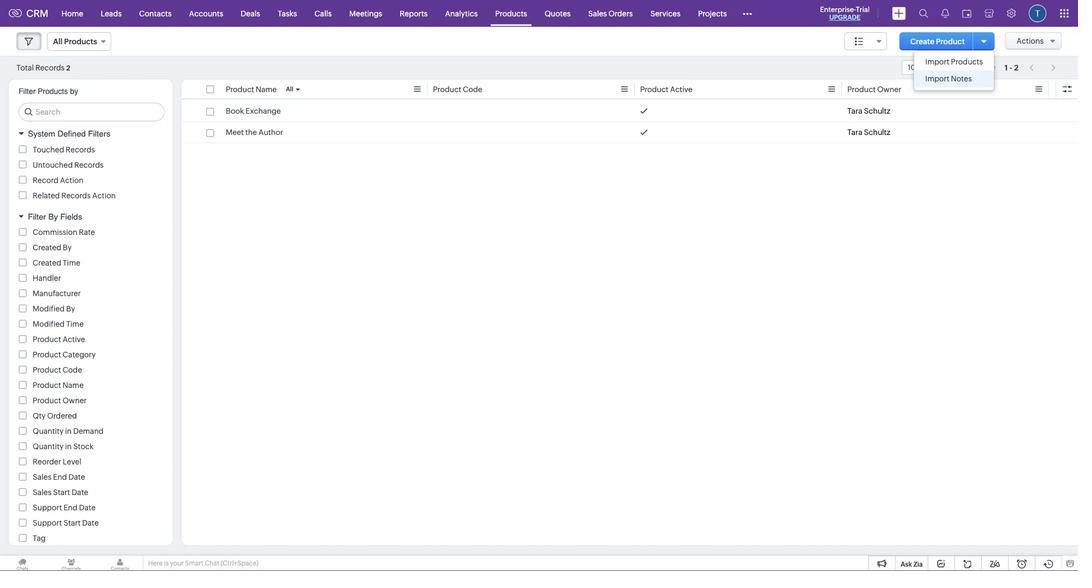 Task type: locate. For each thing, give the bounding box(es) containing it.
2 inside total records 2
[[66, 64, 70, 72]]

2 tara from the top
[[848, 128, 863, 137]]

record
[[33, 176, 58, 185]]

0 vertical spatial tara
[[848, 107, 863, 115]]

product owner
[[848, 85, 902, 94], [33, 396, 87, 405]]

1 vertical spatial code
[[63, 366, 82, 375]]

0 vertical spatial product code
[[433, 85, 482, 94]]

filter
[[19, 87, 36, 96], [28, 212, 46, 221]]

2 schultz from the top
[[864, 128, 891, 137]]

all inside all products field
[[53, 37, 62, 46]]

1 vertical spatial action
[[92, 191, 116, 200]]

0 vertical spatial product active
[[640, 85, 693, 94]]

schultz
[[864, 107, 891, 115], [864, 128, 891, 137]]

0 vertical spatial quantity
[[33, 427, 64, 436]]

import notes link
[[915, 71, 994, 87]]

per
[[946, 63, 957, 72]]

quantity for quantity in demand
[[33, 427, 64, 436]]

action
[[60, 176, 83, 185], [92, 191, 116, 200]]

1 created from the top
[[33, 243, 61, 252]]

size image
[[855, 37, 864, 46]]

row group containing book exchange
[[182, 101, 1078, 143]]

1 tara schultz from the top
[[848, 107, 891, 115]]

1 horizontal spatial all
[[286, 86, 293, 93]]

products
[[495, 9, 527, 18], [64, 37, 97, 46], [951, 57, 983, 66], [38, 87, 68, 96]]

-
[[1010, 63, 1013, 72]]

0 vertical spatial code
[[463, 85, 482, 94]]

1 horizontal spatial product code
[[433, 85, 482, 94]]

exchange
[[246, 107, 281, 115]]

reports link
[[391, 0, 436, 27]]

name down category
[[63, 381, 84, 390]]

2 modified from the top
[[33, 320, 65, 329]]

schultz for meet the author
[[864, 128, 891, 137]]

product inside "button"
[[936, 37, 965, 46]]

code
[[463, 85, 482, 94], [63, 366, 82, 375]]

end for sales
[[53, 473, 67, 482]]

1 vertical spatial name
[[63, 381, 84, 390]]

1 tara from the top
[[848, 107, 863, 115]]

records for untouched
[[74, 160, 104, 169]]

0 vertical spatial action
[[60, 176, 83, 185]]

product owner down size icon
[[848, 85, 902, 94]]

product
[[936, 37, 965, 46], [226, 85, 254, 94], [433, 85, 461, 94], [640, 85, 669, 94], [848, 85, 876, 94], [33, 335, 61, 344], [33, 350, 61, 359], [33, 366, 61, 375], [33, 381, 61, 390], [33, 396, 61, 405]]

filter down total
[[19, 87, 36, 96]]

enterprise-trial upgrade
[[820, 5, 870, 21]]

search image
[[919, 9, 928, 18]]

import for import notes
[[925, 74, 950, 83]]

records up filter products by
[[35, 63, 65, 72]]

1 quantity from the top
[[33, 427, 64, 436]]

sales down reorder
[[33, 473, 51, 482]]

products for all products
[[64, 37, 97, 46]]

1 vertical spatial product code
[[33, 366, 82, 375]]

ordered
[[47, 412, 77, 420]]

by for modified
[[66, 305, 75, 313]]

0 vertical spatial owner
[[877, 85, 902, 94]]

all for all
[[286, 86, 293, 93]]

0 vertical spatial in
[[65, 427, 72, 436]]

1 horizontal spatial action
[[92, 191, 116, 200]]

create product button
[[900, 32, 976, 50]]

in up quantity in stock
[[65, 427, 72, 436]]

contacts image
[[98, 556, 142, 571]]

products up notes
[[951, 57, 983, 66]]

profile element
[[1022, 0, 1053, 27]]

start
[[53, 488, 70, 497], [64, 519, 81, 528]]

records down defined
[[66, 145, 95, 154]]

end
[[53, 473, 67, 482], [64, 504, 77, 512]]

start for sales
[[53, 488, 70, 497]]

1 vertical spatial schultz
[[864, 128, 891, 137]]

1 vertical spatial sales
[[33, 473, 51, 482]]

by down "commission rate" at top
[[63, 243, 72, 252]]

0 horizontal spatial product active
[[33, 335, 85, 344]]

book exchange link
[[226, 106, 281, 116]]

quantity up reorder
[[33, 442, 64, 451]]

0 horizontal spatial product code
[[33, 366, 82, 375]]

1 vertical spatial all
[[286, 86, 293, 93]]

products inside 'link'
[[951, 57, 983, 66]]

leads link
[[92, 0, 130, 27]]

date for sales end date
[[69, 473, 85, 482]]

2 import from the top
[[925, 74, 950, 83]]

action up 'filter by fields' dropdown button
[[92, 191, 116, 200]]

sales left orders
[[588, 9, 607, 18]]

2 tara schultz from the top
[[848, 128, 891, 137]]

None field
[[845, 32, 887, 50]]

0 vertical spatial schultz
[[864, 107, 891, 115]]

1 vertical spatial quantity
[[33, 442, 64, 451]]

meetings link
[[341, 0, 391, 27]]

owner
[[877, 85, 902, 94], [63, 396, 87, 405]]

1 schultz from the top
[[864, 107, 891, 115]]

schultz for book exchange
[[864, 107, 891, 115]]

records up fields
[[61, 191, 91, 200]]

0 horizontal spatial all
[[53, 37, 62, 46]]

product owner up the ordered
[[33, 396, 87, 405]]

0 vertical spatial created
[[33, 243, 61, 252]]

date down support end date
[[82, 519, 99, 528]]

1 vertical spatial tara
[[848, 128, 863, 137]]

manufacturer
[[33, 289, 81, 298]]

records down touched records
[[74, 160, 104, 169]]

date up support end date
[[72, 488, 88, 497]]

start down support end date
[[64, 519, 81, 528]]

name
[[256, 85, 277, 94], [63, 381, 84, 390]]

tara for meet the author
[[848, 128, 863, 137]]

tag
[[33, 534, 46, 543]]

profile image
[[1029, 5, 1047, 22]]

action up related records action
[[60, 176, 83, 185]]

products down home
[[64, 37, 97, 46]]

start up support end date
[[53, 488, 70, 497]]

time down the "modified by"
[[66, 320, 84, 329]]

date for support start date
[[82, 519, 99, 528]]

2 in from the top
[[65, 442, 72, 451]]

1 horizontal spatial name
[[256, 85, 277, 94]]

in left stock
[[65, 442, 72, 451]]

create menu image
[[892, 7, 906, 20]]

0 vertical spatial name
[[256, 85, 277, 94]]

demand
[[73, 427, 104, 436]]

sales inside sales orders link
[[588, 9, 607, 18]]

in
[[65, 427, 72, 436], [65, 442, 72, 451]]

0 vertical spatial tara schultz
[[848, 107, 891, 115]]

products for filter products by
[[38, 87, 68, 96]]

tara schultz for meet the author
[[848, 128, 891, 137]]

0 horizontal spatial product name
[[33, 381, 84, 390]]

0 vertical spatial end
[[53, 473, 67, 482]]

accounts
[[189, 9, 223, 18]]

0 vertical spatial import
[[925, 57, 950, 66]]

10 Records Per Page field
[[902, 60, 989, 75]]

reorder
[[33, 458, 61, 466]]

1 vertical spatial time
[[66, 320, 84, 329]]

all
[[53, 37, 62, 46], [286, 86, 293, 93]]

1 vertical spatial by
[[63, 243, 72, 252]]

end up sales start date
[[53, 473, 67, 482]]

product code
[[433, 85, 482, 94], [33, 366, 82, 375]]

2 support from the top
[[33, 519, 62, 528]]

quotes
[[545, 9, 571, 18]]

filter down related
[[28, 212, 46, 221]]

system defined filters
[[28, 129, 110, 139]]

level
[[63, 458, 81, 466]]

modified down the "modified by"
[[33, 320, 65, 329]]

filter inside dropdown button
[[28, 212, 46, 221]]

1 vertical spatial end
[[64, 504, 77, 512]]

0 vertical spatial modified
[[33, 305, 65, 313]]

products left by at the left top of page
[[38, 87, 68, 96]]

1 vertical spatial product owner
[[33, 396, 87, 405]]

0 vertical spatial start
[[53, 488, 70, 497]]

record action
[[33, 176, 83, 185]]

1 vertical spatial import
[[925, 74, 950, 83]]

created up handler
[[33, 259, 61, 267]]

1 - 2
[[1005, 63, 1019, 72]]

2 vertical spatial sales
[[33, 488, 51, 497]]

records
[[35, 63, 65, 72], [917, 63, 944, 72], [66, 145, 95, 154], [74, 160, 104, 169], [61, 191, 91, 200]]

meet the author link
[[226, 127, 283, 138]]

1 support from the top
[[33, 504, 62, 512]]

1 vertical spatial filter
[[28, 212, 46, 221]]

modified
[[33, 305, 65, 313], [33, 320, 65, 329]]

records inside field
[[917, 63, 944, 72]]

0 horizontal spatial active
[[63, 335, 85, 344]]

meet
[[226, 128, 244, 137]]

filter products by
[[19, 87, 78, 96]]

support up tag
[[33, 519, 62, 528]]

product name up book exchange
[[226, 85, 277, 94]]

row group
[[182, 101, 1078, 143]]

2 created from the top
[[33, 259, 61, 267]]

records for related
[[61, 191, 91, 200]]

2 vertical spatial by
[[66, 305, 75, 313]]

calls
[[315, 9, 332, 18]]

0 vertical spatial active
[[670, 85, 693, 94]]

0 horizontal spatial action
[[60, 176, 83, 185]]

product name up qty ordered
[[33, 381, 84, 390]]

category
[[63, 350, 96, 359]]

in for stock
[[65, 442, 72, 451]]

2 up by at the left top of page
[[66, 64, 70, 72]]

2 quantity from the top
[[33, 442, 64, 451]]

channels image
[[49, 556, 94, 571]]

import
[[925, 57, 950, 66], [925, 74, 950, 83]]

create menu element
[[886, 0, 913, 27]]

signals element
[[935, 0, 956, 27]]

1 horizontal spatial active
[[670, 85, 693, 94]]

time down created by
[[63, 259, 80, 267]]

1 horizontal spatial 2
[[1014, 63, 1019, 72]]

time
[[63, 259, 80, 267], [66, 320, 84, 329]]

0 vertical spatial by
[[48, 212, 58, 221]]

name up exchange
[[256, 85, 277, 94]]

time for created time
[[63, 259, 80, 267]]

quantity
[[33, 427, 64, 436], [33, 442, 64, 451]]

date for sales start date
[[72, 488, 88, 497]]

Other Modules field
[[736, 5, 759, 22]]

support for support end date
[[33, 504, 62, 512]]

0 horizontal spatial owner
[[63, 396, 87, 405]]

by inside dropdown button
[[48, 212, 58, 221]]

date up the support start date
[[79, 504, 96, 512]]

1 modified from the top
[[33, 305, 65, 313]]

0 vertical spatial product owner
[[848, 85, 902, 94]]

created down commission
[[33, 243, 61, 252]]

untouched
[[33, 160, 73, 169]]

1 horizontal spatial product owner
[[848, 85, 902, 94]]

1 vertical spatial tara schultz
[[848, 128, 891, 137]]

1 vertical spatial start
[[64, 519, 81, 528]]

modified for modified time
[[33, 320, 65, 329]]

products inside field
[[64, 37, 97, 46]]

0 vertical spatial sales
[[588, 9, 607, 18]]

products left the "quotes"
[[495, 9, 527, 18]]

trial
[[856, 5, 870, 13]]

1 vertical spatial in
[[65, 442, 72, 451]]

zia
[[914, 561, 923, 568]]

navigation
[[1024, 60, 1062, 75]]

home link
[[53, 0, 92, 27]]

support end date
[[33, 504, 96, 512]]

1 horizontal spatial product active
[[640, 85, 693, 94]]

end up the support start date
[[64, 504, 77, 512]]

records right 10
[[917, 63, 944, 72]]

by up modified time
[[66, 305, 75, 313]]

time for modified time
[[66, 320, 84, 329]]

2 right -
[[1014, 63, 1019, 72]]

1 import from the top
[[925, 57, 950, 66]]

handler
[[33, 274, 61, 283]]

date for support end date
[[79, 504, 96, 512]]

0 vertical spatial support
[[33, 504, 62, 512]]

support
[[33, 504, 62, 512], [33, 519, 62, 528]]

commission rate
[[33, 228, 95, 237]]

by for created
[[63, 243, 72, 252]]

1 in from the top
[[65, 427, 72, 436]]

untouched records
[[33, 160, 104, 169]]

0 horizontal spatial 2
[[66, 64, 70, 72]]

upgrade
[[829, 14, 861, 21]]

chat
[[205, 560, 219, 567]]

0 horizontal spatial code
[[63, 366, 82, 375]]

modified down manufacturer in the left bottom of the page
[[33, 305, 65, 313]]

support down sales start date
[[33, 504, 62, 512]]

import for import products
[[925, 57, 950, 66]]

import inside 'link'
[[925, 57, 950, 66]]

filter for filter by fields
[[28, 212, 46, 221]]

date down level
[[69, 473, 85, 482]]

0 vertical spatial all
[[53, 37, 62, 46]]

modified for modified by
[[33, 305, 65, 313]]

1 vertical spatial created
[[33, 259, 61, 267]]

import products
[[925, 57, 983, 66]]

records for touched
[[66, 145, 95, 154]]

created
[[33, 243, 61, 252], [33, 259, 61, 267]]

0 vertical spatial filter
[[19, 87, 36, 96]]

1 horizontal spatial product name
[[226, 85, 277, 94]]

defined
[[58, 129, 86, 139]]

sales for sales orders
[[588, 9, 607, 18]]

sales down sales end date
[[33, 488, 51, 497]]

chats image
[[0, 556, 45, 571]]

0 vertical spatial time
[[63, 259, 80, 267]]

0 horizontal spatial product owner
[[33, 396, 87, 405]]

1 vertical spatial active
[[63, 335, 85, 344]]

quantity down qty ordered
[[33, 427, 64, 436]]

1 vertical spatial support
[[33, 519, 62, 528]]

1 vertical spatial modified
[[33, 320, 65, 329]]

modified by
[[33, 305, 75, 313]]

2
[[1014, 63, 1019, 72], [66, 64, 70, 72]]

sales start date
[[33, 488, 88, 497]]

by up commission
[[48, 212, 58, 221]]



Task type: vqa. For each thing, say whether or not it's contained in the screenshot.
Category
yes



Task type: describe. For each thing, give the bounding box(es) containing it.
import notes
[[925, 74, 972, 83]]

filter by fields
[[28, 212, 82, 221]]

ask zia
[[901, 561, 923, 568]]

10
[[908, 63, 916, 72]]

orders
[[609, 9, 633, 18]]

1 horizontal spatial owner
[[877, 85, 902, 94]]

author
[[259, 128, 283, 137]]

1 vertical spatial product active
[[33, 335, 85, 344]]

products for import products
[[951, 57, 983, 66]]

filters
[[88, 129, 110, 139]]

quantity in stock
[[33, 442, 94, 451]]

notes
[[951, 74, 972, 83]]

the
[[245, 128, 257, 137]]

sales orders link
[[580, 0, 642, 27]]

product category
[[33, 350, 96, 359]]

filter for filter products by
[[19, 87, 36, 96]]

records for total
[[35, 63, 65, 72]]

services link
[[642, 0, 689, 27]]

quotes link
[[536, 0, 580, 27]]

fields
[[60, 212, 82, 221]]

end for support
[[64, 504, 77, 512]]

contacts link
[[130, 0, 180, 27]]

all products
[[53, 37, 97, 46]]

here is your smart chat (ctrl+space)
[[148, 560, 258, 567]]

services
[[651, 9, 681, 18]]

page
[[958, 63, 975, 72]]

tara schultz for book exchange
[[848, 107, 891, 115]]

2 for 1 - 2
[[1014, 63, 1019, 72]]

related
[[33, 191, 60, 200]]

(ctrl+space)
[[221, 560, 258, 567]]

meetings
[[349, 9, 382, 18]]

crm
[[26, 8, 48, 19]]

related records action
[[33, 191, 116, 200]]

1 horizontal spatial code
[[463, 85, 482, 94]]

commission
[[33, 228, 77, 237]]

calendar image
[[962, 9, 972, 18]]

created time
[[33, 259, 80, 267]]

Search text field
[[19, 103, 164, 121]]

tasks link
[[269, 0, 306, 27]]

created for created by
[[33, 243, 61, 252]]

ask
[[901, 561, 912, 568]]

reorder level
[[33, 458, 81, 466]]

sales for sales start date
[[33, 488, 51, 497]]

qty ordered
[[33, 412, 77, 420]]

quantity for quantity in stock
[[33, 442, 64, 451]]

support for support start date
[[33, 519, 62, 528]]

created for created time
[[33, 259, 61, 267]]

1
[[1005, 63, 1008, 72]]

tasks
[[278, 9, 297, 18]]

analytics
[[445, 9, 478, 18]]

reports
[[400, 9, 428, 18]]

by for filter
[[48, 212, 58, 221]]

0 vertical spatial product name
[[226, 85, 277, 94]]

total
[[16, 63, 34, 72]]

modified time
[[33, 320, 84, 329]]

All Products field
[[47, 32, 111, 51]]

stock
[[73, 442, 94, 451]]

system defined filters button
[[9, 124, 173, 144]]

signals image
[[942, 9, 949, 18]]

support start date
[[33, 519, 99, 528]]

quantity in demand
[[33, 427, 104, 436]]

records for 10
[[917, 63, 944, 72]]

10 records per page
[[908, 63, 975, 72]]

enterprise-
[[820, 5, 856, 13]]

qty
[[33, 412, 46, 420]]

meet the author
[[226, 128, 283, 137]]

actions
[[1017, 37, 1044, 45]]

sales end date
[[33, 473, 85, 482]]

tara for book exchange
[[848, 107, 863, 115]]

contacts
[[139, 9, 172, 18]]

home
[[62, 9, 83, 18]]

touched records
[[33, 145, 95, 154]]

start for support
[[64, 519, 81, 528]]

projects link
[[689, 0, 736, 27]]

deals link
[[232, 0, 269, 27]]

analytics link
[[436, 0, 487, 27]]

accounts link
[[180, 0, 232, 27]]

import products link
[[915, 54, 994, 71]]

calls link
[[306, 0, 341, 27]]

in for demand
[[65, 427, 72, 436]]

products link
[[487, 0, 536, 27]]

book exchange
[[226, 107, 281, 115]]

search element
[[913, 0, 935, 27]]

rate
[[79, 228, 95, 237]]

1 vertical spatial product name
[[33, 381, 84, 390]]

sales orders
[[588, 9, 633, 18]]

by
[[70, 87, 78, 96]]

create
[[911, 37, 935, 46]]

filter by fields button
[[9, 207, 173, 226]]

1 vertical spatial owner
[[63, 396, 87, 405]]

deals
[[241, 9, 260, 18]]

sales for sales end date
[[33, 473, 51, 482]]

crm link
[[9, 8, 48, 19]]

2 for total records 2
[[66, 64, 70, 72]]

all for all products
[[53, 37, 62, 46]]

book
[[226, 107, 244, 115]]

smart
[[185, 560, 203, 567]]

0 horizontal spatial name
[[63, 381, 84, 390]]

created by
[[33, 243, 72, 252]]

projects
[[698, 9, 727, 18]]

create product
[[911, 37, 965, 46]]

is
[[164, 560, 169, 567]]

your
[[170, 560, 184, 567]]

system
[[28, 129, 55, 139]]



